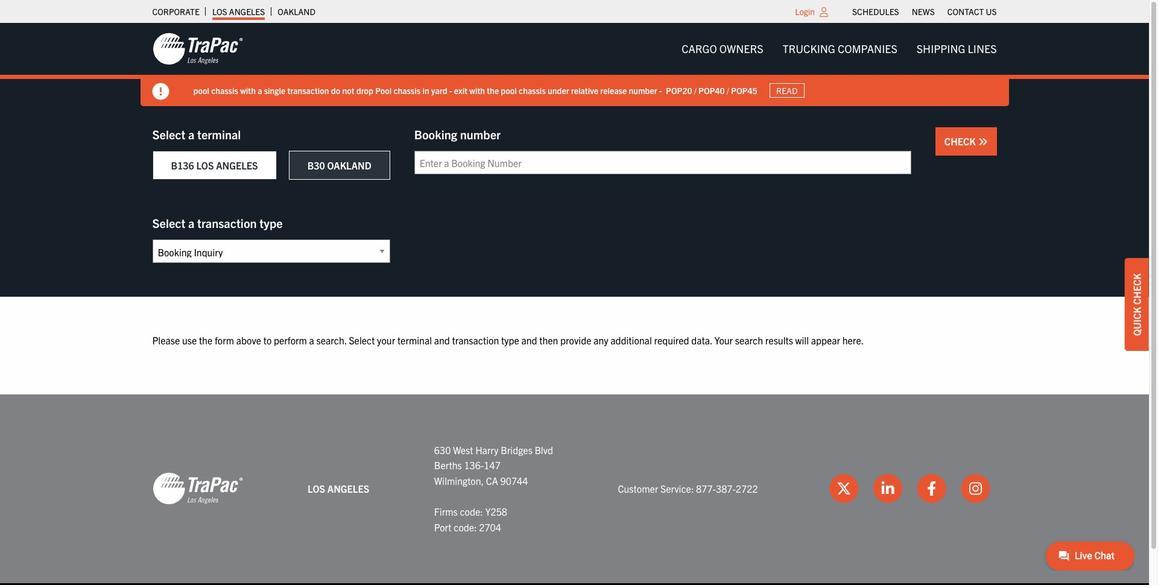 Task type: vqa. For each thing, say whether or not it's contained in the screenshot.
Shipping
yes



Task type: describe. For each thing, give the bounding box(es) containing it.
cargo
[[682, 42, 717, 56]]

630 west harry bridges blvd berths 136-147 wilmington, ca 90744
[[434, 444, 553, 487]]

here.
[[843, 334, 864, 346]]

b136 los angeles
[[171, 159, 258, 171]]

contact us link
[[948, 3, 997, 20]]

your
[[377, 334, 395, 346]]

quick check link
[[1125, 258, 1149, 351]]

number inside banner
[[629, 85, 657, 96]]

berths
[[434, 459, 462, 471]]

a up b136 at the left
[[188, 127, 195, 142]]

check inside quick check link
[[1131, 273, 1143, 305]]

schedules
[[853, 6, 899, 17]]

schedules link
[[853, 3, 899, 20]]

2 with from the left
[[470, 85, 485, 96]]

please
[[152, 334, 180, 346]]

1 with from the left
[[240, 85, 256, 96]]

1 pool from the left
[[193, 85, 209, 96]]

release
[[601, 85, 627, 96]]

relative
[[571, 85, 599, 96]]

1 / from the left
[[694, 85, 697, 96]]

oakland link
[[278, 3, 316, 20]]

drop
[[356, 85, 374, 96]]

in
[[423, 85, 429, 96]]

cargo owners link
[[672, 37, 773, 61]]

check button
[[936, 127, 997, 156]]

any
[[594, 334, 609, 346]]

owners
[[720, 42, 764, 56]]

bridges
[[501, 444, 533, 456]]

387-
[[716, 482, 736, 495]]

light image
[[820, 7, 829, 17]]

cargo owners
[[682, 42, 764, 56]]

2704
[[479, 521, 501, 533]]

corporate
[[152, 6, 200, 17]]

136-
[[464, 459, 484, 471]]

0 vertical spatial code:
[[460, 506, 483, 518]]

read
[[777, 85, 798, 96]]

customer
[[618, 482, 658, 495]]

2 pool from the left
[[501, 85, 517, 96]]

shipping lines
[[917, 42, 997, 56]]

your
[[715, 334, 733, 346]]

1 vertical spatial los
[[196, 159, 214, 171]]

1 vertical spatial code:
[[454, 521, 477, 533]]

yard
[[431, 85, 447, 96]]

data.
[[692, 334, 713, 346]]

0 horizontal spatial los angeles
[[212, 6, 265, 17]]

service:
[[661, 482, 694, 495]]

0 horizontal spatial the
[[199, 334, 213, 346]]

booking number
[[414, 127, 501, 142]]

use
[[182, 334, 197, 346]]

2722
[[736, 482, 758, 495]]

perform
[[274, 334, 307, 346]]

1 and from the left
[[434, 334, 450, 346]]

wilmington,
[[434, 475, 484, 487]]

additional
[[611, 334, 652, 346]]

solid image inside banner
[[152, 83, 169, 100]]

login
[[795, 6, 815, 17]]

customer service: 877-387-2722
[[618, 482, 758, 495]]

news
[[912, 6, 935, 17]]

y258
[[485, 506, 507, 518]]

1 vertical spatial los angeles
[[308, 482, 369, 495]]

pop45
[[731, 85, 758, 96]]

0 vertical spatial los
[[212, 6, 227, 17]]

search
[[735, 334, 763, 346]]

footer containing 630 west harry bridges blvd
[[0, 394, 1149, 585]]

0 vertical spatial angeles
[[229, 6, 265, 17]]

147
[[484, 459, 501, 471]]

exit
[[454, 85, 468, 96]]

shipping
[[917, 42, 966, 56]]

pool
[[375, 85, 392, 96]]

select a transaction type
[[152, 215, 283, 230]]

los angeles link
[[212, 3, 265, 20]]

not
[[342, 85, 354, 96]]

pop20
[[666, 85, 692, 96]]

0 vertical spatial the
[[487, 85, 499, 96]]

los inside footer
[[308, 482, 325, 495]]

0 vertical spatial type
[[260, 215, 283, 230]]

trucking
[[783, 42, 836, 56]]

select a terminal
[[152, 127, 241, 142]]

ca
[[486, 475, 498, 487]]

corporate link
[[152, 3, 200, 20]]

lines
[[968, 42, 997, 56]]

2 and from the left
[[522, 334, 537, 346]]

will
[[796, 334, 809, 346]]

trucking companies link
[[773, 37, 907, 61]]

appear
[[811, 334, 841, 346]]

1 horizontal spatial terminal
[[398, 334, 432, 346]]

b30
[[308, 159, 325, 171]]



Task type: locate. For each thing, give the bounding box(es) containing it.
0 horizontal spatial -
[[449, 85, 452, 96]]

with right exit
[[470, 85, 485, 96]]

a left search.
[[309, 334, 314, 346]]

0 horizontal spatial chassis
[[211, 85, 238, 96]]

Booking number text field
[[414, 151, 912, 174]]

pool up select a terminal
[[193, 85, 209, 96]]

single
[[264, 85, 286, 96]]

0 vertical spatial los angeles image
[[152, 32, 243, 66]]

and right your
[[434, 334, 450, 346]]

contact
[[948, 6, 984, 17]]

oakland right los angeles link
[[278, 6, 316, 17]]

booking
[[414, 127, 457, 142]]

1 los angeles image from the top
[[152, 32, 243, 66]]

terminal up b136 los angeles
[[197, 127, 241, 142]]

select down b136 at the left
[[152, 215, 185, 230]]

oakland right b30
[[327, 159, 372, 171]]

chassis left under
[[519, 85, 546, 96]]

quick
[[1131, 307, 1143, 336]]

0 horizontal spatial number
[[460, 127, 501, 142]]

harry
[[476, 444, 499, 456]]

1 vertical spatial select
[[152, 215, 185, 230]]

1 horizontal spatial oakland
[[327, 159, 372, 171]]

-
[[449, 85, 452, 96], [659, 85, 662, 96]]

menu bar inside banner
[[672, 37, 1007, 61]]

code: right port
[[454, 521, 477, 533]]

1 horizontal spatial pool
[[501, 85, 517, 96]]

0 horizontal spatial terminal
[[197, 127, 241, 142]]

0 vertical spatial menu bar
[[846, 3, 1003, 20]]

1 horizontal spatial solid image
[[978, 137, 988, 147]]

pool right exit
[[501, 85, 517, 96]]

with left the single
[[240, 85, 256, 96]]

angeles
[[229, 6, 265, 17], [216, 159, 258, 171], [328, 482, 369, 495]]

select up b136 at the left
[[152, 127, 185, 142]]

select
[[152, 127, 185, 142], [152, 215, 185, 230], [349, 334, 375, 346]]

1 horizontal spatial type
[[501, 334, 519, 346]]

a
[[258, 85, 262, 96], [188, 127, 195, 142], [188, 215, 195, 230], [309, 334, 314, 346]]

1 horizontal spatial los angeles
[[308, 482, 369, 495]]

firms code:  y258 port code:  2704
[[434, 506, 507, 533]]

then
[[540, 334, 558, 346]]

results
[[766, 334, 793, 346]]

0 vertical spatial number
[[629, 85, 657, 96]]

- left exit
[[449, 85, 452, 96]]

0 vertical spatial check
[[945, 135, 978, 147]]

1 horizontal spatial chassis
[[394, 85, 421, 96]]

los angeles
[[212, 6, 265, 17], [308, 482, 369, 495]]

code: up 2704 in the left of the page
[[460, 506, 483, 518]]

1 vertical spatial terminal
[[398, 334, 432, 346]]

2 chassis from the left
[[394, 85, 421, 96]]

0 horizontal spatial solid image
[[152, 83, 169, 100]]

a down b136 at the left
[[188, 215, 195, 230]]

2 vertical spatial angeles
[[328, 482, 369, 495]]

select left your
[[349, 334, 375, 346]]

1 horizontal spatial with
[[470, 85, 485, 96]]

banner containing cargo owners
[[0, 23, 1159, 106]]

1 vertical spatial number
[[460, 127, 501, 142]]

transaction
[[288, 85, 329, 96], [197, 215, 257, 230], [452, 334, 499, 346]]

news link
[[912, 3, 935, 20]]

0 vertical spatial transaction
[[288, 85, 329, 96]]

1 vertical spatial transaction
[[197, 215, 257, 230]]

chassis left in
[[394, 85, 421, 96]]

1 vertical spatial menu bar
[[672, 37, 1007, 61]]

menu bar down light icon
[[672, 37, 1007, 61]]

with
[[240, 85, 256, 96], [470, 85, 485, 96]]

- left pop20 at top
[[659, 85, 662, 96]]

menu bar
[[846, 3, 1003, 20], [672, 37, 1007, 61]]

select for select a terminal
[[152, 127, 185, 142]]

and left the then
[[522, 334, 537, 346]]

form
[[215, 334, 234, 346]]

under
[[548, 85, 569, 96]]

to
[[263, 334, 272, 346]]

shipping lines link
[[907, 37, 1007, 61]]

read link
[[770, 83, 805, 98]]

630
[[434, 444, 451, 456]]

2 - from the left
[[659, 85, 662, 96]]

0 horizontal spatial and
[[434, 334, 450, 346]]

companies
[[838, 42, 898, 56]]

1 horizontal spatial check
[[1131, 273, 1143, 305]]

/
[[694, 85, 697, 96], [727, 85, 729, 96]]

menu bar containing cargo owners
[[672, 37, 1007, 61]]

2 los angeles image from the top
[[152, 472, 243, 506]]

please use the form above to perform a search. select your terminal and transaction type and then provide any additional required data. your search results will appear here.
[[152, 334, 864, 346]]

login link
[[795, 6, 815, 17]]

3 chassis from the left
[[519, 85, 546, 96]]

1 vertical spatial angeles
[[216, 159, 258, 171]]

1 horizontal spatial and
[[522, 334, 537, 346]]

west
[[453, 444, 473, 456]]

0 vertical spatial select
[[152, 127, 185, 142]]

0 horizontal spatial transaction
[[197, 215, 257, 230]]

required
[[654, 334, 689, 346]]

the
[[487, 85, 499, 96], [199, 334, 213, 346]]

chassis
[[211, 85, 238, 96], [394, 85, 421, 96], [519, 85, 546, 96]]

a inside banner
[[258, 85, 262, 96]]

1 horizontal spatial /
[[727, 85, 729, 96]]

trucking companies
[[783, 42, 898, 56]]

number
[[629, 85, 657, 96], [460, 127, 501, 142]]

b30 oakland
[[308, 159, 372, 171]]

1 - from the left
[[449, 85, 452, 96]]

/ left pop40
[[694, 85, 697, 96]]

code:
[[460, 506, 483, 518], [454, 521, 477, 533]]

banner
[[0, 23, 1159, 106]]

a left the single
[[258, 85, 262, 96]]

pool
[[193, 85, 209, 96], [501, 85, 517, 96]]

90744
[[501, 475, 528, 487]]

0 horizontal spatial oakland
[[278, 6, 316, 17]]

blvd
[[535, 444, 553, 456]]

footer
[[0, 394, 1149, 585]]

0 vertical spatial los angeles
[[212, 6, 265, 17]]

select for select a transaction type
[[152, 215, 185, 230]]

number right release
[[629, 85, 657, 96]]

2 horizontal spatial chassis
[[519, 85, 546, 96]]

type
[[260, 215, 283, 230], [501, 334, 519, 346]]

above
[[236, 334, 261, 346]]

the right use
[[199, 334, 213, 346]]

1 vertical spatial oakland
[[327, 159, 372, 171]]

menu bar containing schedules
[[846, 3, 1003, 20]]

1 vertical spatial the
[[199, 334, 213, 346]]

0 horizontal spatial with
[[240, 85, 256, 96]]

2 horizontal spatial transaction
[[452, 334, 499, 346]]

1 vertical spatial los angeles image
[[152, 472, 243, 506]]

us
[[986, 6, 997, 17]]

877-
[[696, 482, 716, 495]]

1 horizontal spatial -
[[659, 85, 662, 96]]

b136
[[171, 159, 194, 171]]

the right exit
[[487, 85, 499, 96]]

1 vertical spatial type
[[501, 334, 519, 346]]

2 vertical spatial los
[[308, 482, 325, 495]]

terminal right your
[[398, 334, 432, 346]]

1 horizontal spatial transaction
[[288, 85, 329, 96]]

1 vertical spatial solid image
[[978, 137, 988, 147]]

2 vertical spatial select
[[349, 334, 375, 346]]

search.
[[317, 334, 347, 346]]

do
[[331, 85, 340, 96]]

2 vertical spatial transaction
[[452, 334, 499, 346]]

1 horizontal spatial the
[[487, 85, 499, 96]]

transaction inside banner
[[288, 85, 329, 96]]

menu bar up shipping
[[846, 3, 1003, 20]]

solid image
[[152, 83, 169, 100], [978, 137, 988, 147]]

solid image inside check button
[[978, 137, 988, 147]]

0 horizontal spatial /
[[694, 85, 697, 96]]

2 / from the left
[[727, 85, 729, 96]]

/ left pop45
[[727, 85, 729, 96]]

contact us
[[948, 6, 997, 17]]

1 horizontal spatial number
[[629, 85, 657, 96]]

quick check
[[1131, 273, 1143, 336]]

1 chassis from the left
[[211, 85, 238, 96]]

0 vertical spatial solid image
[[152, 83, 169, 100]]

0 horizontal spatial pool
[[193, 85, 209, 96]]

1 vertical spatial check
[[1131, 273, 1143, 305]]

firms
[[434, 506, 458, 518]]

terminal
[[197, 127, 241, 142], [398, 334, 432, 346]]

pool chassis with a single transaction  do not drop pool chassis in yard -  exit with the pool chassis under relative release number -  pop20 / pop40 / pop45
[[193, 85, 758, 96]]

0 horizontal spatial type
[[260, 215, 283, 230]]

check inside check button
[[945, 135, 978, 147]]

port
[[434, 521, 452, 533]]

0 horizontal spatial check
[[945, 135, 978, 147]]

number down pool chassis with a single transaction  do not drop pool chassis in yard -  exit with the pool chassis under relative release number -  pop20 / pop40 / pop45
[[460, 127, 501, 142]]

check
[[945, 135, 978, 147], [1131, 273, 1143, 305]]

los angeles image
[[152, 32, 243, 66], [152, 472, 243, 506]]

0 vertical spatial oakland
[[278, 6, 316, 17]]

pop40
[[699, 85, 725, 96]]

0 vertical spatial terminal
[[197, 127, 241, 142]]

los
[[212, 6, 227, 17], [196, 159, 214, 171], [308, 482, 325, 495]]

chassis left the single
[[211, 85, 238, 96]]

provide
[[561, 334, 592, 346]]



